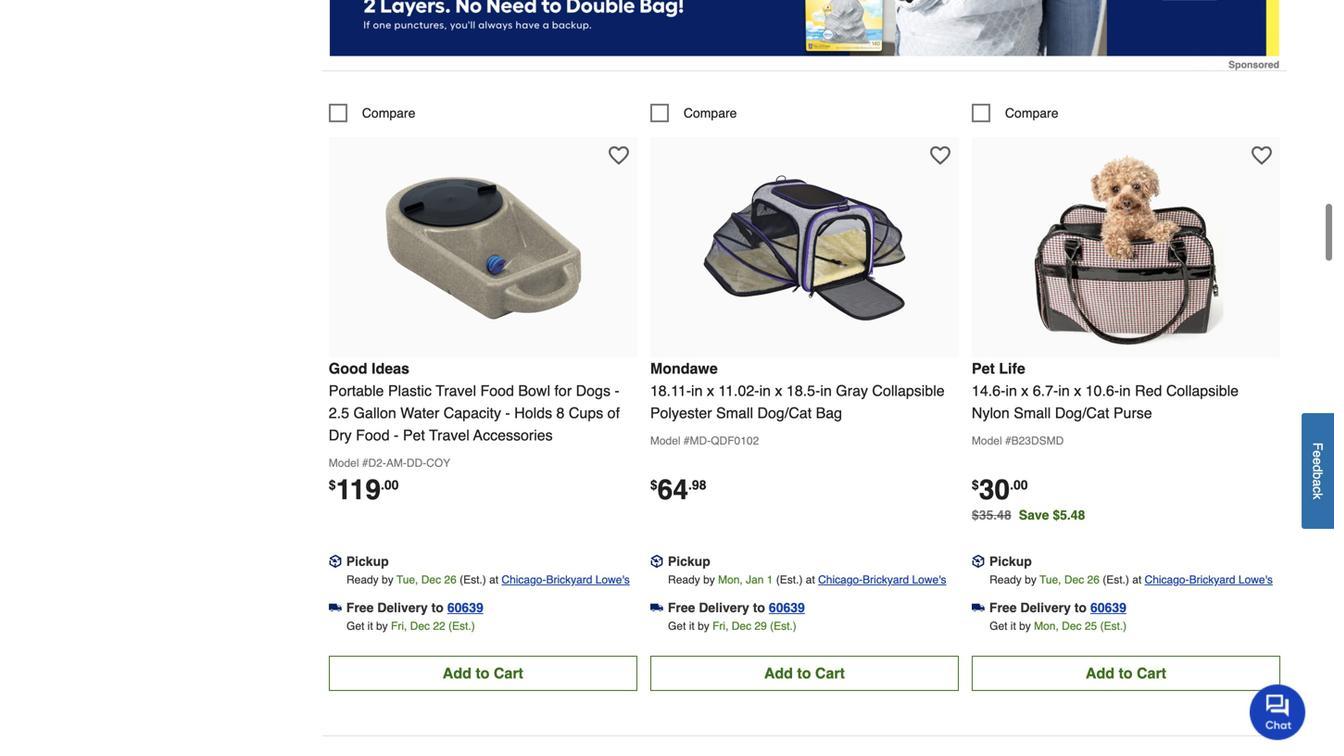 Task type: describe. For each thing, give the bounding box(es) containing it.
good ideas portable plastic travel food bowl for dogs - 2.5 gallon water capacity - holds 8 cups of dry food - pet travel accessories image
[[381, 146, 585, 350]]

ready for get it by fri, dec 22 (est.)
[[347, 573, 379, 586]]

small inside the pet life 14.6-in x 6.7-in x 10.6-in red collapsible nylon small dog/cat purse
[[1014, 404, 1051, 421]]

pet life 14.6-in x 6.7-in x 10.6-in red collapsible nylon small dog/cat purse image
[[1024, 146, 1228, 350]]

2 add to cart from the left
[[764, 665, 845, 682]]

$ 64 .98
[[650, 474, 706, 506]]

1 heart outline image from the left
[[609, 145, 629, 166]]

mondawe
[[650, 360, 718, 377]]

delivery for fri, dec 22
[[377, 600, 428, 615]]

dog/cat inside mondawe 18.11-in x 11.02-in x 18.5-in gray collapsible polyester small dog/cat bag
[[757, 404, 812, 421]]

brickyard for get it by mon, dec 25 (est.)
[[1189, 573, 1236, 586]]

model for 18.11-in x 11.02-in x 18.5-in gray collapsible polyester small dog/cat bag
[[650, 434, 681, 447]]

d
[[1311, 465, 1325, 472]]

small inside mondawe 18.11-in x 11.02-in x 18.5-in gray collapsible polyester small dog/cat bag
[[716, 404, 753, 421]]

it for fri, dec 29
[[689, 620, 695, 633]]

get it by mon, dec 25 (est.)
[[990, 620, 1127, 633]]

actual price $30.00 element
[[972, 474, 1028, 506]]

gallon
[[353, 404, 396, 421]]

lowe's for get it by mon, dec 25 (est.)
[[1239, 573, 1273, 586]]

coy
[[426, 457, 450, 470]]

ready for get it by mon, dec 25 (est.)
[[990, 573, 1022, 586]]

tue, for mon,
[[1040, 573, 1061, 586]]

1
[[767, 573, 773, 586]]

1 add to cart button from the left
[[329, 656, 637, 691]]

model for 14.6-in x 6.7-in x 10.6-in red collapsible nylon small dog/cat purse
[[972, 434, 1002, 447]]

(est.) right 22
[[448, 620, 475, 633]]

(est.) right 29
[[770, 620, 797, 633]]

c
[[1311, 486, 1325, 493]]

6 in from the left
[[1119, 382, 1131, 399]]

2 x from the left
[[775, 382, 782, 399]]

qdf0102
[[711, 434, 759, 447]]

1 horizontal spatial -
[[505, 404, 510, 421]]

2 add to cart button from the left
[[650, 656, 959, 691]]

red
[[1135, 382, 1162, 399]]

collapsible inside the pet life 14.6-in x 6.7-in x 10.6-in red collapsible nylon small dog/cat purse
[[1166, 382, 1239, 399]]

get for get it by fri, dec 22 (est.)
[[347, 620, 364, 633]]

bag
[[816, 404, 842, 421]]

# for water
[[362, 457, 368, 470]]

f
[[1311, 443, 1325, 450]]

$35.48
[[972, 508, 1012, 522]]

119
[[336, 474, 381, 506]]

dry
[[329, 427, 352, 444]]

5013217129 element
[[650, 104, 737, 122]]

60639 for get it by mon, dec 25 (est.)
[[1090, 600, 1127, 615]]

ready for get it by fri, dec 29 (est.)
[[668, 573, 700, 586]]

dec for get it by fri, dec 22 (est.)
[[410, 620, 430, 633]]

good
[[329, 360, 367, 377]]

1 add to cart from the left
[[443, 665, 523, 682]]

add for 3rd add to cart button from the left
[[1086, 665, 1115, 682]]

3 add to cart from the left
[[1086, 665, 1166, 682]]

model # b23dsmd
[[972, 434, 1064, 447]]

pet life 14.6-in x 6.7-in x 10.6-in red collapsible nylon small dog/cat purse
[[972, 360, 1239, 421]]

accessories
[[473, 427, 553, 444]]

2.5
[[329, 404, 349, 421]]

capacity
[[444, 404, 501, 421]]

brickyard for get it by fri, dec 22 (est.)
[[546, 573, 592, 586]]

2 cart from the left
[[815, 665, 845, 682]]

$35.48 save $5.48
[[972, 508, 1085, 522]]

add for first add to cart button from the left
[[443, 665, 471, 682]]

4 in from the left
[[1006, 382, 1017, 399]]

good ideas portable plastic travel food bowl for dogs - 2.5 gallon water capacity - holds 8 cups of dry food - pet travel accessories
[[329, 360, 620, 444]]

by left the jan
[[703, 573, 715, 586]]

0 vertical spatial mon,
[[718, 573, 743, 586]]

# for nylon
[[1005, 434, 1011, 447]]

model for portable plastic travel food bowl for dogs - 2.5 gallon water capacity - holds 8 cups of dry food - pet travel accessories
[[329, 457, 359, 470]]

dec for get it by mon, dec 25 (est.)
[[1062, 620, 1082, 633]]

save
[[1019, 508, 1049, 522]]

60639 button for get it by mon, dec 25 (est.)
[[1090, 598, 1127, 617]]

compare for 5014600287 element at the left top of page
[[362, 106, 415, 120]]

(est.) right 25
[[1100, 620, 1127, 633]]

2 heart outline image from the left
[[1252, 145, 1272, 166]]

11.02-
[[718, 382, 759, 399]]

pickup for get it by fri, dec 29 (est.)
[[668, 554, 710, 569]]

plastic
[[388, 382, 432, 399]]

was price $35.48 element
[[972, 503, 1019, 522]]

bowl
[[518, 382, 550, 399]]

add for second add to cart button from right
[[764, 665, 793, 682]]

dec up 22
[[421, 573, 441, 586]]

$ 119 .00
[[329, 474, 399, 506]]

0 vertical spatial travel
[[436, 382, 476, 399]]

chicago- for get it by mon, dec 25 (est.)
[[1145, 573, 1189, 586]]

get for get it by fri, dec 29 (est.)
[[668, 620, 686, 633]]

md-
[[690, 434, 711, 447]]

ready by mon, jan 1 (est.) at chicago-brickyard lowe's
[[668, 573, 946, 586]]

1 horizontal spatial food
[[480, 382, 514, 399]]

3 cart from the left
[[1137, 665, 1166, 682]]

tue, for fri,
[[396, 573, 418, 586]]

pickup image for get it by fri, dec 22 (est.)
[[329, 555, 342, 568]]

fri, for fri, dec 22
[[391, 620, 407, 633]]

chicago- for get it by fri, dec 22 (est.)
[[502, 573, 546, 586]]

truck filled image for get it by fri, dec 22 (est.)
[[329, 601, 342, 614]]

1 vertical spatial travel
[[429, 427, 470, 444]]

model # md-qdf0102
[[650, 434, 759, 447]]

get it by fri, dec 22 (est.)
[[347, 620, 475, 633]]

5 in from the left
[[1058, 382, 1070, 399]]

polyester
[[650, 404, 712, 421]]

advertisement region
[[330, 0, 1279, 70]]

holds
[[514, 404, 552, 421]]

1 e from the top
[[1311, 450, 1325, 458]]

1 horizontal spatial mon,
[[1034, 620, 1059, 633]]

2 in from the left
[[759, 382, 771, 399]]

3 x from the left
[[1021, 382, 1029, 399]]

gray
[[836, 382, 868, 399]]

$ for 119
[[329, 478, 336, 492]]

(est.) up get it by fri, dec 22 (est.)
[[460, 573, 486, 586]]

by up get it by mon, dec 25 (est.)
[[1025, 573, 1037, 586]]

fri, for fri, dec 29
[[713, 620, 729, 633]]

chicago-brickyard lowe's button for get it by fri, dec 29 (est.)
[[818, 571, 946, 589]]

3 add to cart button from the left
[[972, 656, 1280, 691]]

f e e d b a c k button
[[1302, 413, 1334, 529]]

d2-
[[368, 457, 386, 470]]

by up get it by fri, dec 22 (est.)
[[382, 573, 393, 586]]

truck filled image for get it by mon, dec 25 (est.)
[[972, 601, 985, 614]]



Task type: vqa. For each thing, say whether or not it's contained in the screenshot.


Task type: locate. For each thing, give the bounding box(es) containing it.
it
[[368, 620, 373, 633], [689, 620, 695, 633], [1011, 620, 1016, 633]]

2 free delivery to 60639 from the left
[[668, 600, 805, 615]]

dd-
[[407, 457, 426, 470]]

tue, up get it by mon, dec 25 (est.)
[[1040, 573, 1061, 586]]

1 horizontal spatial .00
[[1010, 478, 1028, 492]]

3 ready from the left
[[990, 573, 1022, 586]]

0 horizontal spatial fri,
[[391, 620, 407, 633]]

3 brickyard from the left
[[1189, 573, 1236, 586]]

1 delivery from the left
[[377, 600, 428, 615]]

delivery for fri, dec 29
[[699, 600, 749, 615]]

8
[[556, 404, 565, 421]]

2 horizontal spatial free
[[989, 600, 1017, 615]]

1 horizontal spatial pet
[[972, 360, 995, 377]]

dec for get it by fri, dec 29 (est.)
[[732, 620, 751, 633]]

3 free from the left
[[989, 600, 1017, 615]]

it left 22
[[368, 620, 373, 633]]

f e e d b a c k
[[1311, 443, 1325, 499]]

1 horizontal spatial add to cart
[[764, 665, 845, 682]]

.00 for 30
[[1010, 478, 1028, 492]]

2 horizontal spatial at
[[1132, 573, 1142, 586]]

2 horizontal spatial pickup
[[989, 554, 1032, 569]]

2 60639 from the left
[[769, 600, 805, 615]]

2 horizontal spatial chicago-brickyard lowe's button
[[1145, 571, 1273, 589]]

in left red
[[1119, 382, 1131, 399]]

14.6-
[[972, 382, 1006, 399]]

nylon
[[972, 404, 1010, 421]]

0 horizontal spatial truck filled image
[[329, 601, 342, 614]]

2 horizontal spatial add to cart button
[[972, 656, 1280, 691]]

0 horizontal spatial $
[[329, 478, 336, 492]]

1 horizontal spatial fri,
[[713, 620, 729, 633]]

cups
[[569, 404, 603, 421]]

free
[[346, 600, 374, 615], [668, 600, 695, 615], [989, 600, 1017, 615]]

1 chicago- from the left
[[502, 573, 546, 586]]

2 ready by tue, dec 26 (est.) at chicago-brickyard lowe's from the left
[[990, 573, 1273, 586]]

by left 22
[[376, 620, 388, 633]]

1 x from the left
[[707, 382, 714, 399]]

it for fri, dec 22
[[368, 620, 373, 633]]

1 truck filled image from the left
[[329, 601, 342, 614]]

2 add from the left
[[764, 665, 793, 682]]

1 compare from the left
[[362, 106, 415, 120]]

26 up 25
[[1087, 573, 1100, 586]]

- up of
[[615, 382, 620, 399]]

add to cart button down 22
[[329, 656, 637, 691]]

1 horizontal spatial truck filled image
[[972, 601, 985, 614]]

add to cart down 29
[[764, 665, 845, 682]]

2 horizontal spatial #
[[1005, 434, 1011, 447]]

add to cart down 22
[[443, 665, 523, 682]]

at for get it by fri, dec 22 (est.)
[[489, 573, 499, 586]]

travel
[[436, 382, 476, 399], [429, 427, 470, 444]]

free for get it by fri, dec 22 (est.)
[[346, 600, 374, 615]]

0 horizontal spatial chicago-brickyard lowe's button
[[502, 571, 630, 589]]

2 horizontal spatial chicago-
[[1145, 573, 1189, 586]]

travel up the "capacity" in the bottom left of the page
[[436, 382, 476, 399]]

model down polyester
[[650, 434, 681, 447]]

b23dsmd
[[1011, 434, 1064, 447]]

1 26 from the left
[[444, 573, 457, 586]]

in
[[691, 382, 703, 399], [759, 382, 771, 399], [820, 382, 832, 399], [1006, 382, 1017, 399], [1058, 382, 1070, 399], [1119, 382, 1131, 399]]

x left 10.6-
[[1074, 382, 1081, 399]]

$ up was price $35.48 element
[[972, 478, 979, 492]]

chicago-
[[502, 573, 546, 586], [818, 573, 863, 586], [1145, 573, 1189, 586]]

get left 29
[[668, 620, 686, 633]]

60639 up get it by fri, dec 22 (est.)
[[447, 600, 483, 615]]

1 ready from the left
[[347, 573, 379, 586]]

1 horizontal spatial 60639
[[769, 600, 805, 615]]

$ inside $ 64 .98
[[650, 478, 657, 492]]

of
[[607, 404, 620, 421]]

2 60639 button from the left
[[769, 598, 805, 617]]

tue, up get it by fri, dec 22 (est.)
[[396, 573, 418, 586]]

0 horizontal spatial #
[[362, 457, 368, 470]]

1 horizontal spatial pickup image
[[972, 555, 985, 568]]

dec up get it by mon, dec 25 (est.)
[[1064, 573, 1084, 586]]

3 chicago- from the left
[[1145, 573, 1189, 586]]

chicago- for get it by fri, dec 29 (est.)
[[818, 573, 863, 586]]

compare for 5013217129 element
[[684, 106, 737, 120]]

0 horizontal spatial pickup image
[[329, 555, 342, 568]]

(est.) up get it by mon, dec 25 (est.)
[[1103, 573, 1129, 586]]

1 horizontal spatial add
[[764, 665, 793, 682]]

food
[[480, 382, 514, 399], [356, 427, 390, 444]]

food down gallon
[[356, 427, 390, 444]]

heart outline image
[[930, 145, 950, 166]]

in left 10.6-
[[1058, 382, 1070, 399]]

3 free delivery to 60639 from the left
[[989, 600, 1127, 615]]

1 horizontal spatial dog/cat
[[1055, 404, 1109, 421]]

0 horizontal spatial pet
[[403, 427, 425, 444]]

3 delivery from the left
[[1020, 600, 1071, 615]]

pickup image down $35.48
[[972, 555, 985, 568]]

chat invite button image
[[1250, 684, 1306, 740]]

at
[[489, 573, 499, 586], [806, 573, 815, 586], [1132, 573, 1142, 586]]

1 horizontal spatial 26
[[1087, 573, 1100, 586]]

model # d2-am-dd-coy
[[329, 457, 450, 470]]

dogs
[[576, 382, 611, 399]]

2 lowe's from the left
[[912, 573, 946, 586]]

add to cart down 25
[[1086, 665, 1166, 682]]

free for get it by fri, dec 29 (est.)
[[668, 600, 695, 615]]

(est.) right 1
[[776, 573, 803, 586]]

1 horizontal spatial heart outline image
[[1252, 145, 1272, 166]]

26 for 22
[[444, 573, 457, 586]]

1 ready by tue, dec 26 (est.) at chicago-brickyard lowe's from the left
[[347, 573, 630, 586]]

free delivery to 60639
[[346, 600, 483, 615], [668, 600, 805, 615], [989, 600, 1127, 615]]

10.6-
[[1086, 382, 1119, 399]]

dog/cat down 10.6-
[[1055, 404, 1109, 421]]

1 lowe's from the left
[[596, 573, 630, 586]]

lowe's
[[596, 573, 630, 586], [912, 573, 946, 586], [1239, 573, 1273, 586]]

0 vertical spatial pet
[[972, 360, 995, 377]]

delivery up get it by mon, dec 25 (est.)
[[1020, 600, 1071, 615]]

3 60639 from the left
[[1090, 600, 1127, 615]]

2 dog/cat from the left
[[1055, 404, 1109, 421]]

dec
[[421, 573, 441, 586], [1064, 573, 1084, 586], [410, 620, 430, 633], [732, 620, 751, 633], [1062, 620, 1082, 633]]

1 collapsible from the left
[[872, 382, 945, 399]]

delivery
[[377, 600, 428, 615], [699, 600, 749, 615], [1020, 600, 1071, 615]]

30
[[979, 474, 1010, 506]]

2 horizontal spatial compare
[[1005, 106, 1059, 120]]

ready
[[347, 573, 379, 586], [668, 573, 700, 586], [990, 573, 1022, 586]]

2 horizontal spatial get
[[990, 620, 1008, 633]]

in up bag
[[820, 382, 832, 399]]

1 vertical spatial pet
[[403, 427, 425, 444]]

2 horizontal spatial it
[[1011, 620, 1016, 633]]

0 horizontal spatial cart
[[494, 665, 523, 682]]

2 horizontal spatial cart
[[1137, 665, 1166, 682]]

$
[[329, 478, 336, 492], [650, 478, 657, 492], [972, 478, 979, 492]]

dec left 22
[[410, 620, 430, 633]]

- up the am- at bottom left
[[394, 427, 399, 444]]

1 vertical spatial mon,
[[1034, 620, 1059, 633]]

ready by tue, dec 26 (est.) at chicago-brickyard lowe's
[[347, 573, 630, 586], [990, 573, 1273, 586]]

pickup down actual price $119.00 element
[[346, 554, 389, 569]]

free right truck filled image
[[668, 600, 695, 615]]

25
[[1085, 620, 1097, 633]]

2 get from the left
[[668, 620, 686, 633]]

2 .00 from the left
[[1010, 478, 1028, 492]]

3 compare from the left
[[1005, 106, 1059, 120]]

pickup image down 119
[[329, 555, 342, 568]]

dog/cat inside the pet life 14.6-in x 6.7-in x 10.6-in red collapsible nylon small dog/cat purse
[[1055, 404, 1109, 421]]

3 pickup from the left
[[989, 554, 1032, 569]]

1 free delivery to 60639 from the left
[[346, 600, 483, 615]]

dec left 29
[[732, 620, 751, 633]]

1 60639 button from the left
[[447, 598, 483, 617]]

get for get it by mon, dec 25 (est.)
[[990, 620, 1008, 633]]

by
[[382, 573, 393, 586], [703, 573, 715, 586], [1025, 573, 1037, 586], [376, 620, 388, 633], [698, 620, 709, 633], [1019, 620, 1031, 633]]

a
[[1311, 479, 1325, 487]]

0 horizontal spatial model
[[329, 457, 359, 470]]

1 horizontal spatial ready
[[668, 573, 700, 586]]

2 pickup image from the left
[[972, 555, 985, 568]]

(est.)
[[460, 573, 486, 586], [776, 573, 803, 586], [1103, 573, 1129, 586], [448, 620, 475, 633], [770, 620, 797, 633], [1100, 620, 1127, 633]]

small down 6.7-
[[1014, 404, 1051, 421]]

ready by tue, dec 26 (est.) at chicago-brickyard lowe's for get it by fri, dec 22 (est.)
[[347, 573, 630, 586]]

mondawe 18.11-in x 11.02-in x 18.5-in gray collapsible polyester small dog/cat bag image
[[703, 146, 906, 350]]

2 pickup from the left
[[668, 554, 710, 569]]

0 horizontal spatial dog/cat
[[757, 404, 812, 421]]

compare inside 1001389886 element
[[1005, 106, 1059, 120]]

free up get it by mon, dec 25 (est.)
[[989, 600, 1017, 615]]

ideas
[[372, 360, 409, 377]]

18.11-
[[650, 382, 691, 399]]

add
[[443, 665, 471, 682], [764, 665, 793, 682], [1086, 665, 1115, 682]]

free for get it by mon, dec 25 (est.)
[[989, 600, 1017, 615]]

compare inside 5014600287 element
[[362, 106, 415, 120]]

1 horizontal spatial brickyard
[[863, 573, 909, 586]]

free up get it by fri, dec 22 (est.)
[[346, 600, 374, 615]]

pet inside the pet life 14.6-in x 6.7-in x 10.6-in red collapsible nylon small dog/cat purse
[[972, 360, 995, 377]]

by left 29
[[698, 620, 709, 633]]

1 horizontal spatial tue,
[[1040, 573, 1061, 586]]

add down 25
[[1086, 665, 1115, 682]]

22
[[433, 620, 445, 633]]

2 horizontal spatial $
[[972, 478, 979, 492]]

add down 29
[[764, 665, 793, 682]]

in down the mondawe
[[691, 382, 703, 399]]

b
[[1311, 472, 1325, 479]]

2 ready from the left
[[668, 573, 700, 586]]

by left 25
[[1019, 620, 1031, 633]]

60639 button up get it by fri, dec 22 (est.)
[[447, 598, 483, 617]]

e
[[1311, 450, 1325, 458], [1311, 458, 1325, 465]]

2 fri, from the left
[[713, 620, 729, 633]]

0 horizontal spatial heart outline image
[[609, 145, 629, 166]]

1 horizontal spatial model
[[650, 434, 681, 447]]

add down 22
[[443, 665, 471, 682]]

1 add from the left
[[443, 665, 471, 682]]

0 horizontal spatial small
[[716, 404, 753, 421]]

1 vertical spatial -
[[505, 404, 510, 421]]

add to cart button down 29
[[650, 656, 959, 691]]

1 free from the left
[[346, 600, 374, 615]]

collapsible right gray
[[872, 382, 945, 399]]

pickup image
[[329, 555, 342, 568], [972, 555, 985, 568]]

$ down "dry"
[[329, 478, 336, 492]]

food up the "capacity" in the bottom left of the page
[[480, 382, 514, 399]]

#
[[684, 434, 690, 447], [1005, 434, 1011, 447], [362, 457, 368, 470]]

free delivery to 60639 up get it by mon, dec 25 (est.)
[[989, 600, 1127, 615]]

2 horizontal spatial free delivery to 60639
[[989, 600, 1127, 615]]

compare
[[362, 106, 415, 120], [684, 106, 737, 120], [1005, 106, 1059, 120]]

0 horizontal spatial brickyard
[[546, 573, 592, 586]]

26
[[444, 573, 457, 586], [1087, 573, 1100, 586]]

2 chicago- from the left
[[818, 573, 863, 586]]

2 $ from the left
[[650, 478, 657, 492]]

# up $ 119 .00
[[362, 457, 368, 470]]

travel up coy
[[429, 427, 470, 444]]

1 dog/cat from the left
[[757, 404, 812, 421]]

2 at from the left
[[806, 573, 815, 586]]

get it by fri, dec 29 (est.)
[[668, 620, 797, 633]]

1 horizontal spatial chicago-
[[818, 573, 863, 586]]

2 brickyard from the left
[[863, 573, 909, 586]]

cart
[[494, 665, 523, 682], [815, 665, 845, 682], [1137, 665, 1166, 682]]

3 60639 button from the left
[[1090, 598, 1127, 617]]

# down "nylon"
[[1005, 434, 1011, 447]]

ready by tue, dec 26 (est.) at chicago-brickyard lowe's up 25
[[990, 573, 1273, 586]]

it for mon, dec 25
[[1011, 620, 1016, 633]]

.00 up '$35.48 save $5.48'
[[1010, 478, 1028, 492]]

pickup
[[346, 554, 389, 569], [668, 554, 710, 569], [989, 554, 1032, 569]]

.00 inside $ 119 .00
[[381, 478, 399, 492]]

$ for 64
[[650, 478, 657, 492]]

2 e from the top
[[1311, 458, 1325, 465]]

.00 down model # d2-am-dd-coy
[[381, 478, 399, 492]]

2 horizontal spatial 60639 button
[[1090, 598, 1127, 617]]

2 horizontal spatial -
[[615, 382, 620, 399]]

2 tue, from the left
[[1040, 573, 1061, 586]]

0 horizontal spatial free
[[346, 600, 374, 615]]

pet
[[972, 360, 995, 377], [403, 427, 425, 444]]

x
[[707, 382, 714, 399], [775, 382, 782, 399], [1021, 382, 1029, 399], [1074, 382, 1081, 399]]

.00
[[381, 478, 399, 492], [1010, 478, 1028, 492]]

2 horizontal spatial add to cart
[[1086, 665, 1166, 682]]

pickup for get it by mon, dec 25 (est.)
[[989, 554, 1032, 569]]

60639 button
[[447, 598, 483, 617], [769, 598, 805, 617], [1090, 598, 1127, 617]]

1 at from the left
[[489, 573, 499, 586]]

3 add from the left
[[1086, 665, 1115, 682]]

water
[[400, 404, 439, 421]]

actual price $64.98 element
[[650, 474, 706, 506]]

2 delivery from the left
[[699, 600, 749, 615]]

portable
[[329, 382, 384, 399]]

60639 for get it by fri, dec 29 (est.)
[[769, 600, 805, 615]]

3 in from the left
[[820, 382, 832, 399]]

it left 25
[[1011, 620, 1016, 633]]

x left 11.02-
[[707, 382, 714, 399]]

29
[[755, 620, 767, 633]]

0 horizontal spatial food
[[356, 427, 390, 444]]

1 tue, from the left
[[396, 573, 418, 586]]

2 26 from the left
[[1087, 573, 1100, 586]]

2 vertical spatial -
[[394, 427, 399, 444]]

1 pickup from the left
[[346, 554, 389, 569]]

2 horizontal spatial model
[[972, 434, 1002, 447]]

mondawe 18.11-in x 11.02-in x 18.5-in gray collapsible polyester small dog/cat bag
[[650, 360, 945, 421]]

small
[[716, 404, 753, 421], [1014, 404, 1051, 421]]

free delivery to 60639 up get it by fri, dec 22 (est.)
[[346, 600, 483, 615]]

chicago-brickyard lowe's button for get it by fri, dec 22 (est.)
[[502, 571, 630, 589]]

fri, left 29
[[713, 620, 729, 633]]

60639 up 25
[[1090, 600, 1127, 615]]

life
[[999, 360, 1025, 377]]

-
[[615, 382, 620, 399], [505, 404, 510, 421], [394, 427, 399, 444]]

2 free from the left
[[668, 600, 695, 615]]

1 .00 from the left
[[381, 478, 399, 492]]

6.7-
[[1033, 382, 1058, 399]]

.00 for 119
[[381, 478, 399, 492]]

chicago-brickyard lowe's button
[[502, 571, 630, 589], [818, 571, 946, 589], [1145, 571, 1273, 589]]

pickup for get it by fri, dec 22 (est.)
[[346, 554, 389, 569]]

2 small from the left
[[1014, 404, 1051, 421]]

e up the d
[[1311, 450, 1325, 458]]

0 horizontal spatial mon,
[[718, 573, 743, 586]]

pickup image for get it by mon, dec 25 (est.)
[[972, 555, 985, 568]]

1 60639 from the left
[[447, 600, 483, 615]]

2 truck filled image from the left
[[972, 601, 985, 614]]

3 at from the left
[[1132, 573, 1142, 586]]

1 horizontal spatial 60639 button
[[769, 598, 805, 617]]

1 horizontal spatial ready by tue, dec 26 (est.) at chicago-brickyard lowe's
[[990, 573, 1273, 586]]

60639 button for get it by fri, dec 22 (est.)
[[447, 598, 483, 617]]

mon, left the jan
[[718, 573, 743, 586]]

0 horizontal spatial add
[[443, 665, 471, 682]]

1 horizontal spatial add to cart button
[[650, 656, 959, 691]]

delivery up get it by fri, dec 29 (est.)
[[699, 600, 749, 615]]

0 vertical spatial food
[[480, 382, 514, 399]]

0 horizontal spatial lowe's
[[596, 573, 630, 586]]

0 horizontal spatial add to cart button
[[329, 656, 637, 691]]

it left 29
[[689, 620, 695, 633]]

0 horizontal spatial delivery
[[377, 600, 428, 615]]

ready up get it by fri, dec 29 (est.)
[[668, 573, 700, 586]]

0 horizontal spatial add to cart
[[443, 665, 523, 682]]

2 it from the left
[[689, 620, 695, 633]]

0 horizontal spatial compare
[[362, 106, 415, 120]]

$ left .98
[[650, 478, 657, 492]]

in down life
[[1006, 382, 1017, 399]]

$ inside $ 119 .00
[[329, 478, 336, 492]]

1 horizontal spatial get
[[668, 620, 686, 633]]

60639 button for get it by fri, dec 29 (est.)
[[769, 598, 805, 617]]

5014600287 element
[[329, 104, 415, 122]]

add to cart button
[[329, 656, 637, 691], [650, 656, 959, 691], [972, 656, 1280, 691]]

free delivery to 60639 for 22
[[346, 600, 483, 615]]

1 horizontal spatial $
[[650, 478, 657, 492]]

1 chicago-brickyard lowe's button from the left
[[502, 571, 630, 589]]

free delivery to 60639 for 25
[[989, 600, 1127, 615]]

add to cart button down 25
[[972, 656, 1280, 691]]

pet down water
[[403, 427, 425, 444]]

3 get from the left
[[990, 620, 1008, 633]]

60639
[[447, 600, 483, 615], [769, 600, 805, 615], [1090, 600, 1127, 615]]

1001389886 element
[[972, 104, 1059, 122]]

.00 inside $ 30 .00
[[1010, 478, 1028, 492]]

truck filled image
[[329, 601, 342, 614], [972, 601, 985, 614]]

$5.48
[[1053, 508, 1085, 522]]

1 cart from the left
[[494, 665, 523, 682]]

chicago-brickyard lowe's button for get it by mon, dec 25 (est.)
[[1145, 571, 1273, 589]]

0 horizontal spatial it
[[368, 620, 373, 633]]

0 horizontal spatial ready
[[347, 573, 379, 586]]

mon, left 25
[[1034, 620, 1059, 633]]

in left 18.5-
[[759, 382, 771, 399]]

3 lowe's from the left
[[1239, 573, 1273, 586]]

pickup image
[[650, 555, 663, 568]]

0 vertical spatial -
[[615, 382, 620, 399]]

at for get it by mon, dec 25 (est.)
[[1132, 573, 1142, 586]]

0 horizontal spatial 60639
[[447, 600, 483, 615]]

60639 for get it by fri, dec 22 (est.)
[[447, 600, 483, 615]]

3 it from the left
[[1011, 620, 1016, 633]]

0 horizontal spatial 60639 button
[[447, 598, 483, 617]]

get
[[347, 620, 364, 633], [668, 620, 686, 633], [990, 620, 1008, 633]]

collapsible inside mondawe 18.11-in x 11.02-in x 18.5-in gray collapsible polyester small dog/cat bag
[[872, 382, 945, 399]]

1 horizontal spatial free
[[668, 600, 695, 615]]

1 vertical spatial food
[[356, 427, 390, 444]]

k
[[1311, 493, 1325, 499]]

0 horizontal spatial -
[[394, 427, 399, 444]]

truck filled image
[[650, 601, 663, 614]]

small down 11.02-
[[716, 404, 753, 421]]

am-
[[386, 457, 407, 470]]

1 horizontal spatial small
[[1014, 404, 1051, 421]]

collapsible right red
[[1166, 382, 1239, 399]]

2 compare from the left
[[684, 106, 737, 120]]

2 horizontal spatial delivery
[[1020, 600, 1071, 615]]

ready down $35.48
[[990, 573, 1022, 586]]

x left 18.5-
[[775, 382, 782, 399]]

1 in from the left
[[691, 382, 703, 399]]

model down "dry"
[[329, 457, 359, 470]]

ready by tue, dec 26 (est.) at chicago-brickyard lowe's up 22
[[347, 573, 630, 586]]

0 horizontal spatial at
[[489, 573, 499, 586]]

1 it from the left
[[368, 620, 373, 633]]

compare inside 5013217129 element
[[684, 106, 737, 120]]

1 brickyard from the left
[[546, 573, 592, 586]]

1 horizontal spatial free delivery to 60639
[[668, 600, 805, 615]]

2 horizontal spatial ready
[[990, 573, 1022, 586]]

1 horizontal spatial collapsible
[[1166, 382, 1239, 399]]

2 horizontal spatial lowe's
[[1239, 573, 1273, 586]]

.98
[[688, 478, 706, 492]]

lowe's for get it by fri, dec 22 (est.)
[[596, 573, 630, 586]]

0 horizontal spatial collapsible
[[872, 382, 945, 399]]

0 horizontal spatial free delivery to 60639
[[346, 600, 483, 615]]

actual price $119.00 element
[[329, 474, 399, 506]]

heart outline image
[[609, 145, 629, 166], [1252, 145, 1272, 166]]

dog/cat down 18.5-
[[757, 404, 812, 421]]

model
[[650, 434, 681, 447], [972, 434, 1002, 447], [329, 457, 359, 470]]

pickup down '$35.48 save $5.48'
[[989, 554, 1032, 569]]

fri,
[[391, 620, 407, 633], [713, 620, 729, 633]]

60639 button up 25
[[1090, 598, 1127, 617]]

3 $ from the left
[[972, 478, 979, 492]]

2 chicago-brickyard lowe's button from the left
[[818, 571, 946, 589]]

1 small from the left
[[716, 404, 753, 421]]

26 for 25
[[1087, 573, 1100, 586]]

pet inside good ideas portable plastic travel food bowl for dogs - 2.5 gallon water capacity - holds 8 cups of dry food - pet travel accessories
[[403, 427, 425, 444]]

0 horizontal spatial 26
[[444, 573, 457, 586]]

free delivery to 60639 up get it by fri, dec 29 (est.)
[[668, 600, 805, 615]]

compare for 1001389886 element
[[1005, 106, 1059, 120]]

1 horizontal spatial chicago-brickyard lowe's button
[[818, 571, 946, 589]]

1 horizontal spatial cart
[[815, 665, 845, 682]]

pickup right pickup image
[[668, 554, 710, 569]]

1 horizontal spatial pickup
[[668, 554, 710, 569]]

$ 30 .00
[[972, 474, 1028, 506]]

1 pickup image from the left
[[329, 555, 342, 568]]

26 up 22
[[444, 573, 457, 586]]

0 horizontal spatial .00
[[381, 478, 399, 492]]

3 chicago-brickyard lowe's button from the left
[[1145, 571, 1273, 589]]

brickyard
[[546, 573, 592, 586], [863, 573, 909, 586], [1189, 573, 1236, 586]]

get left 25
[[990, 620, 1008, 633]]

64
[[657, 474, 688, 506]]

lowe's for get it by fri, dec 29 (est.)
[[912, 573, 946, 586]]

1 horizontal spatial #
[[684, 434, 690, 447]]

brickyard for get it by fri, dec 29 (est.)
[[863, 573, 909, 586]]

1 fri, from the left
[[391, 620, 407, 633]]

$ for 30
[[972, 478, 979, 492]]

1 horizontal spatial lowe's
[[912, 573, 946, 586]]

0 horizontal spatial tue,
[[396, 573, 418, 586]]

1 $ from the left
[[329, 478, 336, 492]]

2 horizontal spatial add
[[1086, 665, 1115, 682]]

jan
[[746, 573, 764, 586]]

delivery up get it by fri, dec 22 (est.)
[[377, 600, 428, 615]]

free delivery to 60639 for 29
[[668, 600, 805, 615]]

model down "nylon"
[[972, 434, 1002, 447]]

1 get from the left
[[347, 620, 364, 633]]

2 collapsible from the left
[[1166, 382, 1239, 399]]

delivery for mon, dec 25
[[1020, 600, 1071, 615]]

# for small
[[684, 434, 690, 447]]

18.5-
[[787, 382, 820, 399]]

0 horizontal spatial chicago-
[[502, 573, 546, 586]]

ready up get it by fri, dec 22 (est.)
[[347, 573, 379, 586]]

60639 down 1
[[769, 600, 805, 615]]

for
[[554, 382, 572, 399]]

dec left 25
[[1062, 620, 1082, 633]]

1 horizontal spatial it
[[689, 620, 695, 633]]

1 horizontal spatial delivery
[[699, 600, 749, 615]]

# down polyester
[[684, 434, 690, 447]]

get left 22
[[347, 620, 364, 633]]

- up accessories
[[505, 404, 510, 421]]

60639 button down 1
[[769, 598, 805, 617]]

purse
[[1114, 404, 1152, 421]]

x left 6.7-
[[1021, 382, 1029, 399]]

2 horizontal spatial 60639
[[1090, 600, 1127, 615]]

pet up 14.6-
[[972, 360, 995, 377]]

at for get it by fri, dec 29 (est.)
[[806, 573, 815, 586]]

add to cart
[[443, 665, 523, 682], [764, 665, 845, 682], [1086, 665, 1166, 682]]

$ inside $ 30 .00
[[972, 478, 979, 492]]

ready by tue, dec 26 (est.) at chicago-brickyard lowe's for get it by mon, dec 25 (est.)
[[990, 573, 1273, 586]]

4 x from the left
[[1074, 382, 1081, 399]]

collapsible
[[872, 382, 945, 399], [1166, 382, 1239, 399]]

tue,
[[396, 573, 418, 586], [1040, 573, 1061, 586]]



